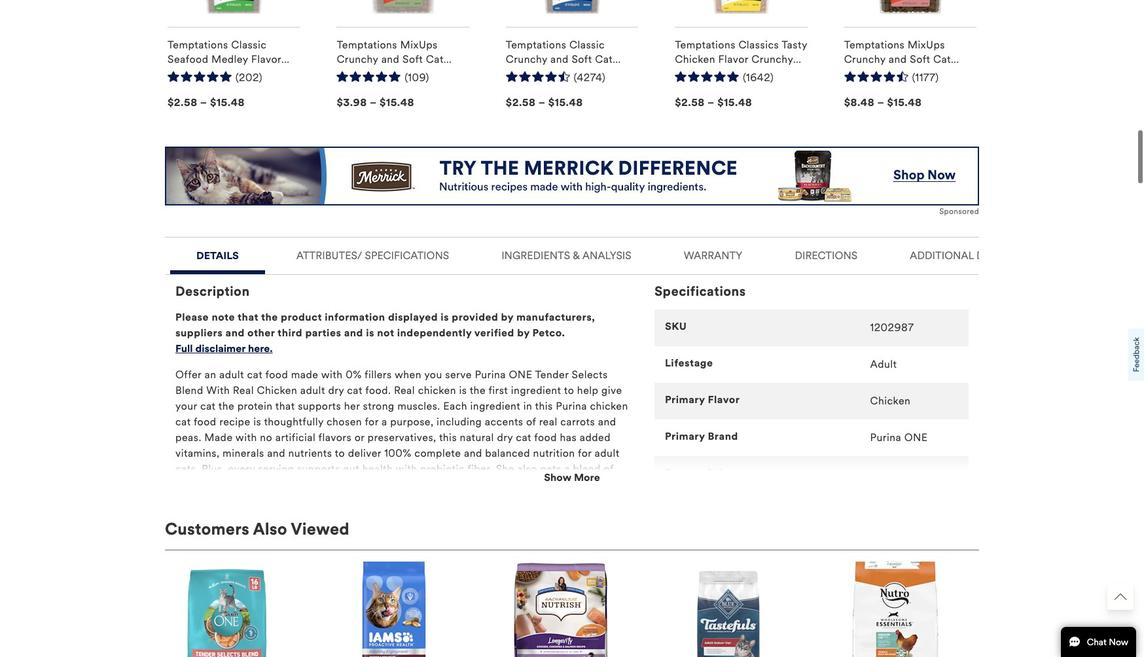 Task type: locate. For each thing, give the bounding box(es) containing it.
1 vertical spatial adult
[[301, 385, 325, 397]]

food up the made
[[194, 416, 217, 428]]

0 horizontal spatial chicken
[[257, 385, 298, 397]]

food
[[266, 369, 288, 381], [194, 416, 217, 428], [535, 432, 557, 444]]

1202987
[[871, 322, 915, 334]]

0 horizontal spatial of
[[527, 416, 537, 428]]

1 horizontal spatial one
[[905, 432, 929, 444]]

1 vertical spatial for
[[578, 447, 592, 460]]

0 horizontal spatial natural
[[399, 510, 433, 523]]

0 vertical spatial that
[[238, 311, 259, 324]]

nutrition
[[534, 447, 575, 460]]

0 vertical spatial primary
[[666, 394, 706, 406]]

ingredient up 'in'
[[511, 385, 562, 397]]

show
[[545, 472, 572, 484]]

her down gut on the bottom left
[[355, 479, 371, 491]]

by
[[501, 311, 514, 324], [518, 327, 530, 339]]

2 horizontal spatial adult
[[595, 447, 620, 460]]

dry up chosen
[[328, 385, 344, 397]]

chicken down the you
[[418, 385, 456, 397]]

purina up ships
[[871, 432, 902, 444]]

description
[[176, 284, 250, 300]]

to down tender
[[564, 385, 575, 397]]

real
[[540, 416, 558, 428]]

adult down made
[[301, 385, 325, 397]]

purina up first
[[475, 369, 506, 381]]

1 horizontal spatial natural
[[460, 432, 494, 444]]

independently
[[397, 327, 472, 339]]

more
[[574, 472, 600, 484]]

0 horizontal spatial for
[[365, 416, 379, 428]]

0 vertical spatial chicken
[[418, 385, 456, 397]]

primary for primary brand
[[666, 430, 706, 443]]

1 horizontal spatial your
[[342, 495, 364, 507]]

preservatives,
[[368, 432, 437, 444]]

and down information
[[344, 327, 363, 339]]

details button
[[170, 238, 265, 271]]

and up the 'added'
[[599, 416, 617, 428]]

2 vertical spatial of
[[558, 495, 568, 507]]

2 horizontal spatial this
[[536, 400, 553, 413]]

1 horizontal spatial for
[[578, 447, 592, 460]]

sponsored link
[[165, 147, 980, 218]]

food left made
[[266, 369, 288, 381]]

this right 'in'
[[536, 400, 553, 413]]

0 horizontal spatial that
[[238, 311, 259, 324]]

1 vertical spatial that
[[276, 400, 295, 413]]

the left first
[[470, 385, 486, 397]]

0 vertical spatial help
[[578, 385, 599, 397]]

an
[[205, 369, 216, 381]]

to down flavors
[[335, 447, 345, 460]]

0 vertical spatial a
[[382, 416, 388, 428]]

that up thoughtfully
[[276, 400, 295, 413]]

0 horizontal spatial one
[[509, 369, 533, 381]]

1 horizontal spatial food
[[266, 369, 288, 381]]

1 details from the left
[[197, 250, 239, 262]]

0 horizontal spatial real
[[233, 385, 254, 397]]

viewed
[[291, 520, 350, 540]]

2 horizontal spatial food
[[535, 432, 557, 444]]

1 vertical spatial by
[[518, 327, 530, 339]]

she
[[299, 510, 316, 523]]

you
[[425, 369, 443, 381]]

help down selects
[[578, 385, 599, 397]]

her up chosen
[[344, 400, 360, 413]]

natural
[[460, 432, 494, 444], [399, 510, 433, 523]]

give
[[602, 385, 623, 397]]

the up other on the left of the page
[[261, 311, 278, 324]]

1 vertical spatial dry
[[497, 432, 513, 444]]

1 horizontal spatial that
[[276, 400, 295, 413]]

gut
[[343, 463, 360, 476]]

supports up chosen
[[298, 400, 341, 413]]

food down real
[[535, 432, 557, 444]]

one
[[509, 369, 533, 381], [905, 432, 929, 444]]

vitamins
[[474, 479, 515, 491]]

2 vertical spatial her
[[221, 495, 237, 507]]

promote
[[310, 479, 352, 491]]

for up blend
[[578, 447, 592, 460]]

&
[[573, 250, 580, 262]]

1 vertical spatial food
[[194, 416, 217, 428]]

eyes.
[[272, 495, 297, 507]]

cat
[[247, 369, 263, 381], [347, 385, 363, 397], [200, 400, 216, 413], [176, 416, 191, 428], [516, 432, 532, 444], [367, 495, 382, 507], [436, 510, 451, 523]]

0 vertical spatial for
[[365, 416, 379, 428]]

2 details from the left
[[977, 250, 1019, 262]]

real up protein
[[233, 385, 254, 397]]

primary brand
[[666, 430, 739, 443]]

bites
[[176, 510, 200, 523]]

1 horizontal spatial details
[[977, 250, 1019, 262]]

1 horizontal spatial real
[[394, 385, 415, 397]]

dry down accents
[[497, 432, 513, 444]]

styled arrow button link
[[1108, 584, 1134, 610]]

verified
[[475, 327, 515, 339]]

while
[[385, 495, 411, 507]]

the down with
[[219, 400, 235, 413]]

every
[[228, 463, 255, 476]]

the
[[261, 311, 278, 324], [470, 385, 486, 397], [219, 400, 235, 413], [456, 495, 472, 507], [475, 495, 491, 507]]

food. down vitamins
[[454, 510, 480, 523]]

0 horizontal spatial a
[[382, 416, 388, 428]]

food. down the fillers
[[366, 385, 391, 397]]

primary down lifestage
[[666, 394, 706, 406]]

sponsored
[[940, 207, 980, 216]]

ingredients
[[502, 250, 571, 262]]

1 vertical spatial of
[[604, 463, 614, 476]]

for down "strong"
[[365, 416, 379, 428]]

primary up days
[[666, 430, 706, 443]]

1 vertical spatial natural
[[399, 510, 433, 523]]

not
[[377, 327, 395, 339]]

natural down including
[[460, 432, 494, 444]]

when
[[395, 369, 422, 381]]

1 horizontal spatial purina
[[556, 400, 587, 413]]

tab panel
[[165, 274, 980, 658]]

1 horizontal spatial food.
[[454, 510, 480, 523]]

her
[[344, 400, 360, 413], [355, 479, 371, 491], [221, 495, 237, 507]]

show more button
[[165, 470, 980, 486]]

chicken
[[257, 385, 298, 397], [871, 395, 911, 408]]

0 horizontal spatial by
[[501, 311, 514, 324]]

next
[[901, 468, 924, 481]]

0 vertical spatial purina
[[475, 369, 506, 381]]

2 horizontal spatial purina
[[871, 432, 902, 444]]

this up complete
[[439, 432, 457, 444]]

bright
[[240, 495, 269, 507]]

1 vertical spatial chicken
[[590, 400, 629, 413]]

cat down 0%
[[347, 385, 363, 397]]

your up 'craves' at the left of page
[[342, 495, 364, 507]]

chicken up protein
[[257, 385, 298, 397]]

and up fiber.
[[464, 447, 483, 460]]

0 horizontal spatial this
[[378, 510, 396, 523]]

by up verified
[[501, 311, 514, 324]]

with right 'craves' at the left of page
[[353, 510, 375, 523]]

1 vertical spatial a
[[565, 463, 570, 476]]

customers also viewed
[[165, 520, 350, 540]]

details up description
[[197, 250, 239, 262]]

1 real from the left
[[233, 385, 254, 397]]

1 horizontal spatial this
[[439, 432, 457, 444]]

by left petco.
[[518, 327, 530, 339]]

scroll to top image
[[1116, 591, 1127, 603]]

of right blend
[[604, 463, 614, 476]]

this
[[536, 400, 553, 413], [439, 432, 457, 444], [378, 510, 396, 523]]

0 vertical spatial of
[[527, 416, 537, 428]]

2 primary from the top
[[666, 430, 706, 443]]

100%
[[385, 447, 412, 460]]

purina up carrots
[[556, 400, 587, 413]]

0 vertical spatial food.
[[366, 385, 391, 397]]

real down 'when'
[[394, 385, 415, 397]]

one left tender
[[509, 369, 533, 381]]

antioxidant
[[198, 479, 253, 491]]

of down show
[[558, 495, 568, 507]]

tab panel containing description
[[165, 274, 980, 658]]

morsels
[[257, 510, 296, 523]]

recipe
[[220, 416, 251, 428]]

primary
[[666, 394, 706, 406], [666, 430, 706, 443]]

adult down the 'added'
[[595, 447, 620, 460]]

sku
[[666, 320, 687, 333]]

e
[[550, 479, 556, 491]]

details inside 'button'
[[977, 250, 1019, 262]]

to up nourish
[[297, 479, 307, 491]]

0 vertical spatial your
[[176, 400, 197, 413]]

help
[[578, 385, 599, 397], [572, 479, 593, 491]]

1 primary from the top
[[666, 394, 706, 406]]

offering
[[414, 495, 453, 507]]

primary flavor
[[666, 394, 740, 406]]

health
[[363, 463, 393, 476]]

real
[[233, 385, 254, 397], [394, 385, 415, 397]]

deliver
[[348, 447, 382, 460]]

she
[[496, 463, 515, 476]]

chicken down adult
[[871, 395, 911, 408]]

your down blend on the bottom of the page
[[176, 400, 197, 413]]

1 vertical spatial primary
[[666, 430, 706, 443]]

1 vertical spatial this
[[439, 432, 457, 444]]

that inside please note that the product information displayed is provided by manufacturers, suppliers and other third parties and is not independently verified by petco. full disclaimer here.
[[238, 311, 259, 324]]

natural down while
[[399, 510, 433, 523]]

here.
[[248, 343, 273, 355]]

adult up with
[[219, 369, 244, 381]]

2 vertical spatial this
[[378, 510, 396, 523]]

0 vertical spatial one
[[509, 369, 533, 381]]

and up the full disclaimer here. button
[[226, 327, 245, 339]]

2 vertical spatial adult
[[595, 447, 620, 460]]

1 horizontal spatial chicken
[[590, 400, 629, 413]]

dry
[[328, 385, 344, 397], [497, 432, 513, 444]]

a down "strong"
[[382, 416, 388, 428]]

0%
[[346, 369, 362, 381]]

cat left while
[[367, 495, 382, 507]]

a right gets
[[565, 463, 570, 476]]

0 vertical spatial dry
[[328, 385, 344, 397]]

1 vertical spatial her
[[355, 479, 371, 491]]

craves
[[319, 510, 351, 523]]

ingredient down first
[[471, 400, 521, 413]]

0 vertical spatial by
[[501, 311, 514, 324]]

is up the independently
[[441, 311, 449, 324]]

cat up balanced
[[516, 432, 532, 444]]

combination
[[494, 495, 555, 507]]

0 horizontal spatial details
[[197, 250, 239, 262]]

0 vertical spatial food
[[266, 369, 288, 381]]

is
[[441, 311, 449, 324], [366, 327, 375, 339], [459, 385, 467, 397], [254, 416, 261, 428]]

chicken
[[418, 385, 456, 397], [590, 400, 629, 413]]

details right additional
[[977, 250, 1019, 262]]

this down while
[[378, 510, 396, 523]]

that up other on the left of the page
[[238, 311, 259, 324]]

chicken down give
[[590, 400, 629, 413]]

for
[[365, 416, 379, 428], [578, 447, 592, 460]]

0 vertical spatial natural
[[460, 432, 494, 444]]

0 horizontal spatial dry
[[328, 385, 344, 397]]

full
[[176, 343, 193, 355]]

to left ship
[[693, 467, 704, 480]]

one up next
[[905, 432, 929, 444]]

her down antioxidant on the left bottom of page
[[221, 495, 237, 507]]

supports
[[298, 400, 341, 413], [297, 463, 340, 476]]

displayed
[[388, 311, 438, 324]]

the inside please note that the product information displayed is provided by manufacturers, suppliers and other third parties and is not independently verified by petco. full disclaimer here.
[[261, 311, 278, 324]]

0 vertical spatial adult
[[219, 369, 244, 381]]

help down blend
[[572, 479, 593, 491]]

additional details
[[911, 250, 1019, 262]]

maintain
[[176, 495, 218, 507]]

accents
[[485, 416, 524, 428]]

supports down nutrients
[[297, 463, 340, 476]]

each
[[444, 400, 468, 413]]

1 vertical spatial purina
[[556, 400, 587, 413]]

0 vertical spatial this
[[536, 400, 553, 413]]

that
[[238, 311, 259, 324], [276, 400, 295, 413]]

of down 'in'
[[527, 416, 537, 428]]

directions button
[[774, 238, 879, 271]]

0 horizontal spatial chicken
[[418, 385, 456, 397]]

the down vitamins
[[475, 495, 491, 507]]

1 vertical spatial one
[[905, 432, 929, 444]]

additional
[[911, 250, 975, 262]]

directions
[[795, 250, 858, 262]]

show more
[[545, 472, 600, 484]]

flavors
[[319, 432, 352, 444]]

manufacturers,
[[517, 311, 596, 324]]

days
[[666, 467, 691, 480]]



Task type: vqa. For each thing, say whether or not it's contained in the screenshot.
Tender
yes



Task type: describe. For each thing, give the bounding box(es) containing it.
cat down offering
[[436, 510, 451, 523]]

fillers
[[365, 369, 392, 381]]

0 horizontal spatial adult
[[219, 369, 244, 381]]

product
[[281, 311, 322, 324]]

2 vertical spatial purina
[[871, 432, 902, 444]]

suppliers
[[176, 327, 223, 339]]

with
[[207, 385, 230, 397]]

offer an adult cat food made with 0% fillers when you serve purina one tender selects blend with real chicken adult dry cat food. real chicken is the first ingredient to help give your cat the protein that supports her strong muscles. each ingredient in this purina chicken cat food recipe is thoughtfully chosen for a purpose, including accents of real carrots and peas. made with no artificial flavors or preservatives, this natural dry cat food has added vitamins, minerals and nutrients to deliver 100% complete and balanced nutrition for adult cats. plus, every serving supports gut health with prebiotic fiber. she also gets a blend of four antioxidant sources to promote her immune health, and vitamins a and e to help maintain her bright eyes. nourish your cat while offering the the combination of crunchy bites and meaty morsels she craves with this natural cat food.
[[176, 369, 629, 523]]

warranty button
[[663, 238, 764, 271]]

health,
[[417, 479, 450, 491]]

four
[[176, 479, 195, 491]]

the right offering
[[456, 495, 472, 507]]

1 vertical spatial ingredient
[[471, 400, 521, 413]]

1 vertical spatial your
[[342, 495, 364, 507]]

petco.
[[533, 327, 566, 339]]

with up the minerals
[[236, 432, 257, 444]]

1 horizontal spatial by
[[518, 327, 530, 339]]

cat down here.
[[247, 369, 263, 381]]

primary for primary flavor
[[666, 394, 706, 406]]

selects
[[572, 369, 608, 381]]

brand
[[708, 430, 739, 443]]

nutrients
[[289, 447, 332, 460]]

and left e on the bottom left of page
[[528, 479, 547, 491]]

ships
[[871, 468, 898, 481]]

2 vertical spatial food
[[535, 432, 557, 444]]

attributes/ specifications button
[[276, 238, 470, 271]]

specifications
[[655, 284, 746, 300]]

days to ship
[[666, 467, 730, 480]]

has
[[560, 432, 577, 444]]

nourish
[[300, 495, 339, 507]]

vitamins,
[[176, 447, 220, 460]]

additional details button
[[890, 238, 1040, 271]]

and down fiber.
[[453, 479, 471, 491]]

specifications
[[365, 250, 449, 262]]

2 horizontal spatial of
[[604, 463, 614, 476]]

0 vertical spatial supports
[[298, 400, 341, 413]]

protein
[[238, 400, 273, 413]]

with down the 100%
[[396, 463, 418, 476]]

is down protein
[[254, 416, 261, 428]]

ingredients & analysis
[[502, 250, 632, 262]]

minerals
[[223, 447, 264, 460]]

blend
[[176, 385, 204, 397]]

is left not
[[366, 327, 375, 339]]

is down "serve"
[[459, 385, 467, 397]]

with left 0%
[[321, 369, 343, 381]]

and down the 'maintain'
[[203, 510, 221, 523]]

one inside offer an adult cat food made with 0% fillers when you serve purina one tender selects blend with real chicken adult dry cat food. real chicken is the first ingredient to help give your cat the protein that supports her strong muscles. each ingredient in this purina chicken cat food recipe is thoughtfully chosen for a purpose, including accents of real carrots and peas. made with no artificial flavors or preservatives, this natural dry cat food has added vitamins, minerals and nutrients to deliver 100% complete and balanced nutrition for adult cats. plus, every serving supports gut health with prebiotic fiber. she also gets a blend of four antioxidant sources to promote her immune health, and vitamins a and e to help maintain her bright eyes. nourish your cat while offering the the combination of crunchy bites and meaty morsels she craves with this natural cat food.
[[509, 369, 533, 381]]

added
[[580, 432, 611, 444]]

0 vertical spatial her
[[344, 400, 360, 413]]

carrots
[[561, 416, 596, 428]]

disclaimer
[[195, 343, 246, 355]]

please note that the product information displayed is provided by manufacturers, suppliers and other third parties and is not independently verified by petco. full disclaimer here.
[[176, 311, 596, 355]]

blend
[[573, 463, 601, 476]]

1 horizontal spatial dry
[[497, 432, 513, 444]]

artificial
[[276, 432, 316, 444]]

cat down with
[[200, 400, 216, 413]]

in
[[524, 400, 533, 413]]

flavor
[[708, 394, 740, 406]]

also
[[253, 520, 287, 540]]

1 horizontal spatial adult
[[301, 385, 325, 397]]

or
[[355, 432, 365, 444]]

0 horizontal spatial your
[[176, 400, 197, 413]]

made
[[291, 369, 319, 381]]

and up 'serving' on the left of page
[[267, 447, 286, 460]]

information
[[325, 311, 386, 324]]

also
[[518, 463, 538, 476]]

1 horizontal spatial chicken
[[871, 395, 911, 408]]

ingredients & analysis button
[[481, 238, 653, 271]]

ship
[[707, 467, 730, 480]]

product details tab list
[[165, 237, 1040, 658]]

including
[[437, 416, 482, 428]]

customers
[[165, 520, 250, 540]]

attributes/
[[297, 250, 363, 262]]

0 horizontal spatial food.
[[366, 385, 391, 397]]

no
[[260, 432, 273, 444]]

0 vertical spatial ingredient
[[511, 385, 562, 397]]

thoughtfully
[[264, 416, 324, 428]]

complete
[[415, 447, 461, 460]]

full disclaimer here. button
[[176, 341, 273, 357]]

details inside button
[[197, 250, 239, 262]]

tab panel inside product details tab list
[[165, 274, 980, 658]]

gets
[[541, 463, 562, 476]]

chosen
[[327, 416, 362, 428]]

2 real from the left
[[394, 385, 415, 397]]

1 vertical spatial help
[[572, 479, 593, 491]]

parties
[[306, 327, 342, 339]]

peas.
[[176, 432, 202, 444]]

fiber.
[[468, 463, 493, 476]]

please
[[176, 311, 209, 324]]

that inside offer an adult cat food made with 0% fillers when you serve purina one tender selects blend with real chicken adult dry cat food. real chicken is the first ingredient to help give your cat the protein that supports her strong muscles. each ingredient in this purina chicken cat food recipe is thoughtfully chosen for a purpose, including accents of real carrots and peas. made with no artificial flavors or preservatives, this natural dry cat food has added vitamins, minerals and nutrients to deliver 100% complete and balanced nutrition for adult cats. plus, every serving supports gut health with prebiotic fiber. she also gets a blend of four antioxidant sources to promote her immune health, and vitamins a and e to help maintain her bright eyes. nourish your cat while offering the the combination of crunchy bites and meaty morsels she craves with this natural cat food.
[[276, 400, 295, 413]]

offer
[[176, 369, 202, 381]]

1 vertical spatial food.
[[454, 510, 480, 523]]

to right e on the bottom left of page
[[559, 479, 569, 491]]

0 horizontal spatial food
[[194, 416, 217, 428]]

crunchy
[[571, 495, 611, 507]]

1 horizontal spatial of
[[558, 495, 568, 507]]

sources
[[256, 479, 294, 491]]

purpose,
[[391, 416, 434, 428]]

1 vertical spatial supports
[[297, 463, 340, 476]]

1 horizontal spatial a
[[565, 463, 570, 476]]

first
[[489, 385, 508, 397]]

prebiotic
[[421, 463, 465, 476]]

serve
[[446, 369, 472, 381]]

warranty
[[684, 250, 743, 262]]

meaty
[[224, 510, 254, 523]]

strong
[[363, 400, 395, 413]]

0 horizontal spatial purina
[[475, 369, 506, 381]]

tender
[[536, 369, 569, 381]]

chicken inside offer an adult cat food made with 0% fillers when you serve purina one tender selects blend with real chicken adult dry cat food. real chicken is the first ingredient to help give your cat the protein that supports her strong muscles. each ingredient in this purina chicken cat food recipe is thoughtfully chosen for a purpose, including accents of real carrots and peas. made with no artificial flavors or preservatives, this natural dry cat food has added vitamins, minerals and nutrients to deliver 100% complete and balanced nutrition for adult cats. plus, every serving supports gut health with prebiotic fiber. she also gets a blend of four antioxidant sources to promote her immune health, and vitamins a and e to help maintain her bright eyes. nourish your cat while offering the the combination of crunchy bites and meaty morsels she craves with this natural cat food.
[[257, 385, 298, 397]]

cat up peas.
[[176, 416, 191, 428]]



